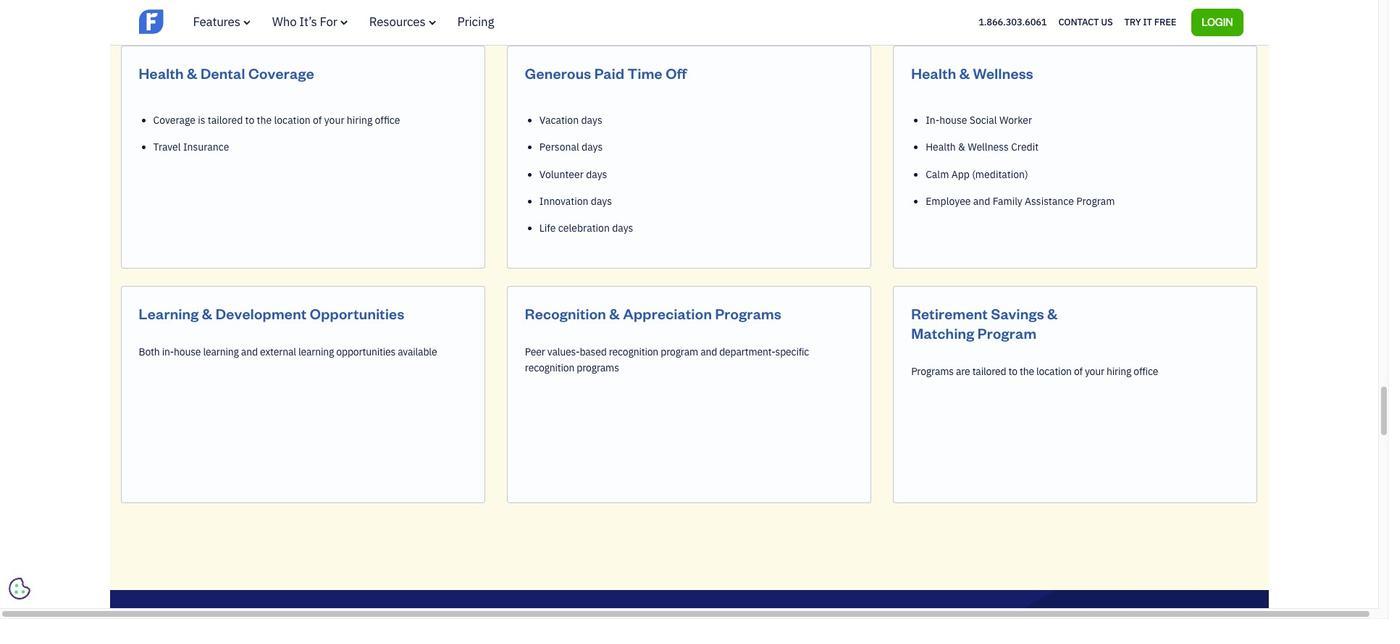 Task type: vqa. For each thing, say whether or not it's contained in the screenshot.
RETIREMENT
yes



Task type: locate. For each thing, give the bounding box(es) containing it.
insurance
[[183, 141, 229, 154]]

your
[[324, 114, 344, 127], [1085, 365, 1105, 378]]

0 horizontal spatial learning
[[203, 345, 239, 358]]

free
[[1154, 16, 1176, 28]]

0 horizontal spatial and
[[241, 345, 258, 358]]

to right 'is'
[[245, 114, 254, 127]]

program for assistance
[[1076, 195, 1115, 208]]

matching
[[911, 323, 975, 342]]

the down health & dental coverage
[[257, 114, 272, 127]]

0 vertical spatial program
[[1076, 195, 1115, 208]]

days right vacation
[[581, 114, 602, 127]]

recognition
[[609, 345, 659, 358], [525, 362, 575, 375]]

house left social
[[940, 114, 967, 127]]

1 vertical spatial office
[[1134, 365, 1158, 378]]

1 horizontal spatial office
[[1134, 365, 1158, 378]]

2 learning from the left
[[298, 345, 334, 358]]

coverage up coverage is tailored to the location of your hiring office
[[248, 64, 314, 82]]

wellness up 'worker'
[[973, 64, 1034, 82]]

who it's for
[[272, 14, 337, 30]]

& right recognition
[[609, 304, 620, 323]]

program for matching
[[978, 323, 1037, 342]]

wellness
[[973, 64, 1034, 82], [968, 141, 1009, 154]]

program inside the retirement savings & matching program
[[978, 323, 1037, 342]]

assistance
[[1025, 195, 1074, 208]]

location for is
[[274, 114, 311, 127]]

hiring
[[347, 114, 373, 127], [1107, 365, 1132, 378]]

0 horizontal spatial to
[[245, 114, 254, 127]]

& for health & dental coverage
[[187, 64, 197, 82]]

health for health & dental coverage
[[139, 64, 184, 82]]

the
[[257, 114, 272, 127], [1020, 365, 1034, 378]]

vacation days
[[540, 114, 602, 127]]

generous
[[525, 64, 591, 82]]

credit
[[1011, 141, 1039, 154]]

it
[[1143, 16, 1152, 28]]

learning right in-
[[203, 345, 239, 358]]

employee and family assistance program
[[926, 195, 1115, 208]]

0 horizontal spatial programs
[[715, 304, 782, 323]]

0 horizontal spatial of
[[313, 114, 322, 127]]

to for are
[[1009, 365, 1018, 378]]

1 horizontal spatial learning
[[298, 345, 334, 358]]

health up in- on the right top
[[911, 64, 956, 82]]

volunteer
[[540, 168, 584, 181]]

1 vertical spatial wellness
[[968, 141, 1009, 154]]

days for innovation days
[[591, 195, 612, 208]]

1 horizontal spatial program
[[1076, 195, 1115, 208]]

program right assistance
[[1076, 195, 1115, 208]]

0 horizontal spatial your
[[324, 114, 344, 127]]

learning right external
[[298, 345, 334, 358]]

features link
[[193, 14, 250, 30]]

1 horizontal spatial tailored
[[973, 365, 1006, 378]]

0 vertical spatial office
[[375, 114, 400, 127]]

location
[[274, 114, 311, 127], [1037, 365, 1072, 378]]

dental
[[201, 64, 245, 82]]

recognition down values-
[[525, 362, 575, 375]]

& left dental
[[187, 64, 197, 82]]

retirement savings & matching program
[[911, 304, 1058, 342]]

volunteer days
[[540, 168, 607, 181]]

travel insurance
[[153, 141, 229, 154]]

coverage is tailored to the location of your hiring office
[[153, 114, 400, 127]]

0 horizontal spatial office
[[375, 114, 400, 127]]

tailored right 'is'
[[208, 114, 243, 127]]

0 horizontal spatial house
[[174, 345, 201, 358]]

generous paid time off
[[525, 64, 687, 82]]

1 horizontal spatial the
[[1020, 365, 1034, 378]]

programs
[[715, 304, 782, 323], [911, 365, 954, 378]]

are
[[956, 365, 970, 378]]

life celebration days
[[540, 222, 633, 235]]

1 horizontal spatial your
[[1085, 365, 1105, 378]]

it's
[[299, 14, 317, 30]]

days right personal
[[582, 141, 603, 154]]

0 vertical spatial to
[[245, 114, 254, 127]]

and right program
[[701, 345, 717, 358]]

in-
[[926, 114, 940, 127]]

savings
[[991, 304, 1044, 323]]

1 vertical spatial to
[[1009, 365, 1018, 378]]

0 horizontal spatial location
[[274, 114, 311, 127]]

to
[[245, 114, 254, 127], [1009, 365, 1018, 378]]

peer
[[525, 345, 545, 358]]

coverage
[[248, 64, 314, 82], [153, 114, 196, 127]]

and left family
[[973, 195, 990, 208]]

us
[[1101, 16, 1113, 28]]

in-
[[162, 345, 174, 358]]

try it free
[[1125, 16, 1176, 28]]

0 horizontal spatial program
[[978, 323, 1037, 342]]

peer values-based recognition program and department-specific recognition programs
[[525, 345, 809, 375]]

&
[[187, 64, 197, 82], [960, 64, 970, 82], [958, 141, 965, 154], [202, 304, 213, 323], [609, 304, 620, 323], [1047, 304, 1058, 323]]

development
[[216, 304, 307, 323]]

1 vertical spatial of
[[1074, 365, 1083, 378]]

office
[[375, 114, 400, 127], [1134, 365, 1158, 378]]

recognition up programs at bottom left
[[609, 345, 659, 358]]

& right savings
[[1047, 304, 1058, 323]]

& up 'in-house social worker'
[[960, 64, 970, 82]]

1 vertical spatial house
[[174, 345, 201, 358]]

program down savings
[[978, 323, 1037, 342]]

freshbooks logo image
[[139, 8, 251, 35]]

learning
[[139, 304, 199, 323]]

and left external
[[241, 345, 258, 358]]

0 horizontal spatial hiring
[[347, 114, 373, 127]]

tailored right the are
[[973, 365, 1006, 378]]

specific
[[775, 345, 809, 358]]

of for programs are tailored to the location of your hiring office
[[1074, 365, 1083, 378]]

& right learning
[[202, 304, 213, 323]]

days for volunteer days
[[586, 168, 607, 181]]

health for health & wellness
[[911, 64, 956, 82]]

tailored
[[208, 114, 243, 127], [973, 365, 1006, 378]]

0 horizontal spatial coverage
[[153, 114, 196, 127]]

program
[[1076, 195, 1115, 208], [978, 323, 1037, 342]]

days for personal days
[[582, 141, 603, 154]]

1 vertical spatial recognition
[[525, 362, 575, 375]]

1 vertical spatial hiring
[[1107, 365, 1132, 378]]

wellness down social
[[968, 141, 1009, 154]]

days right celebration
[[612, 222, 633, 235]]

try it free link
[[1125, 13, 1176, 32]]

0 horizontal spatial the
[[257, 114, 272, 127]]

health
[[139, 64, 184, 82], [911, 64, 956, 82], [926, 141, 956, 154]]

0 horizontal spatial tailored
[[208, 114, 243, 127]]

for
[[320, 14, 337, 30]]

health up calm
[[926, 141, 956, 154]]

1 vertical spatial your
[[1085, 365, 1105, 378]]

0 vertical spatial house
[[940, 114, 967, 127]]

programs are tailored to the location of your hiring office
[[911, 365, 1158, 378]]

0 vertical spatial your
[[324, 114, 344, 127]]

1 vertical spatial tailored
[[973, 365, 1006, 378]]

house right both
[[174, 345, 201, 358]]

days for vacation days
[[581, 114, 602, 127]]

days
[[581, 114, 602, 127], [582, 141, 603, 154], [586, 168, 607, 181], [591, 195, 612, 208], [612, 222, 633, 235]]

family
[[993, 195, 1023, 208]]

0 horizontal spatial recognition
[[525, 362, 575, 375]]

0 vertical spatial recognition
[[609, 345, 659, 358]]

resources link
[[369, 14, 436, 30]]

the down savings
[[1020, 365, 1034, 378]]

programs up department- at bottom right
[[715, 304, 782, 323]]

coverage left 'is'
[[153, 114, 196, 127]]

programs left the are
[[911, 365, 954, 378]]

days up "life celebration days"
[[591, 195, 612, 208]]

1 vertical spatial program
[[978, 323, 1037, 342]]

of
[[313, 114, 322, 127], [1074, 365, 1083, 378]]

office for programs are tailored to the location of your hiring office
[[1134, 365, 1158, 378]]

1 vertical spatial location
[[1037, 365, 1072, 378]]

house
[[940, 114, 967, 127], [174, 345, 201, 358]]

1 horizontal spatial coverage
[[248, 64, 314, 82]]

0 vertical spatial hiring
[[347, 114, 373, 127]]

1 horizontal spatial to
[[1009, 365, 1018, 378]]

1 horizontal spatial location
[[1037, 365, 1072, 378]]

0 vertical spatial the
[[257, 114, 272, 127]]

0 vertical spatial tailored
[[208, 114, 243, 127]]

pricing
[[457, 14, 494, 30]]

1 horizontal spatial recognition
[[609, 345, 659, 358]]

1 horizontal spatial hiring
[[1107, 365, 1132, 378]]

1 horizontal spatial programs
[[911, 365, 954, 378]]

1 horizontal spatial of
[[1074, 365, 1083, 378]]

vacation
[[540, 114, 579, 127]]

to right the are
[[1009, 365, 1018, 378]]

travel
[[153, 141, 181, 154]]

retirement
[[911, 304, 988, 323]]

recognition & appreciation programs
[[525, 304, 782, 323]]

health down freshbooks logo
[[139, 64, 184, 82]]

1 horizontal spatial and
[[701, 345, 717, 358]]

1 vertical spatial the
[[1020, 365, 1034, 378]]

dialog
[[0, 0, 1389, 619]]

& for health & wellness
[[960, 64, 970, 82]]

1.866.303.6061 link
[[979, 16, 1047, 28]]

0 vertical spatial of
[[313, 114, 322, 127]]

0 vertical spatial location
[[274, 114, 311, 127]]

days up innovation days
[[586, 168, 607, 181]]

& up the app at the right top of the page
[[958, 141, 965, 154]]

0 vertical spatial wellness
[[973, 64, 1034, 82]]

cookie preferences image
[[9, 578, 30, 600]]

learning
[[203, 345, 239, 358], [298, 345, 334, 358]]



Task type: describe. For each thing, give the bounding box(es) containing it.
recognition
[[525, 304, 606, 323]]

innovation days
[[540, 195, 612, 208]]

1 learning from the left
[[203, 345, 239, 358]]

the for are
[[1020, 365, 1034, 378]]

program
[[661, 345, 698, 358]]

1.866.303.6061
[[979, 16, 1047, 28]]

& inside the retirement savings & matching program
[[1047, 304, 1058, 323]]

values-
[[547, 345, 580, 358]]

app
[[952, 168, 970, 181]]

worker
[[1000, 114, 1032, 127]]

appreciation
[[623, 304, 712, 323]]

(meditation)
[[972, 168, 1028, 181]]

off
[[666, 64, 687, 82]]

1 horizontal spatial house
[[940, 114, 967, 127]]

both
[[139, 345, 160, 358]]

contact us link
[[1059, 13, 1113, 32]]

celebration
[[558, 222, 610, 235]]

calm app (meditation)
[[926, 168, 1028, 181]]

your for coverage is tailored to the location of your hiring office
[[324, 114, 344, 127]]

both in-house learning and external learning opportunities available
[[139, 345, 437, 358]]

programs
[[577, 362, 619, 375]]

calm
[[926, 168, 949, 181]]

& for health & wellness credit
[[958, 141, 965, 154]]

resources
[[369, 14, 426, 30]]

the for is
[[257, 114, 272, 127]]

is
[[198, 114, 205, 127]]

& for learning & development opportunities
[[202, 304, 213, 323]]

of for coverage is tailored to the location of your hiring office
[[313, 114, 322, 127]]

health & wellness credit
[[926, 141, 1039, 154]]

tailored for are
[[973, 365, 1006, 378]]

wellness for health & wellness credit
[[968, 141, 1009, 154]]

health & dental coverage
[[139, 64, 314, 82]]

try
[[1125, 16, 1141, 28]]

hiring for programs are tailored to the location of your hiring office
[[1107, 365, 1132, 378]]

personal days
[[540, 141, 603, 154]]

& for recognition & appreciation programs
[[609, 304, 620, 323]]

your for programs are tailored to the location of your hiring office
[[1085, 365, 1105, 378]]

employee
[[926, 195, 971, 208]]

time
[[628, 64, 663, 82]]

to for is
[[245, 114, 254, 127]]

social
[[970, 114, 997, 127]]

health for health & wellness credit
[[926, 141, 956, 154]]

hiring for coverage is tailored to the location of your hiring office
[[347, 114, 373, 127]]

external
[[260, 345, 296, 358]]

department-
[[719, 345, 775, 358]]

pricing link
[[457, 14, 494, 30]]

login link
[[1192, 9, 1243, 36]]

learning & development opportunities
[[139, 304, 405, 323]]

life
[[540, 222, 556, 235]]

features
[[193, 14, 240, 30]]

2 horizontal spatial and
[[973, 195, 990, 208]]

available
[[398, 345, 437, 358]]

wellness for health & wellness
[[973, 64, 1034, 82]]

and inside peer values-based recognition program and department-specific recognition programs
[[701, 345, 717, 358]]

login
[[1202, 15, 1233, 28]]

1 vertical spatial programs
[[911, 365, 954, 378]]

contact us
[[1059, 16, 1113, 28]]

based
[[580, 345, 607, 358]]

1 vertical spatial coverage
[[153, 114, 196, 127]]

in-house social worker
[[926, 114, 1032, 127]]

0 vertical spatial coverage
[[248, 64, 314, 82]]

opportunities
[[336, 345, 396, 358]]

opportunities
[[310, 304, 405, 323]]

personal
[[540, 141, 579, 154]]

health & wellness
[[911, 64, 1034, 82]]

who it's for link
[[272, 14, 348, 30]]

location for are
[[1037, 365, 1072, 378]]

contact
[[1059, 16, 1099, 28]]

paid
[[594, 64, 625, 82]]

tailored for is
[[208, 114, 243, 127]]

cookie consent banner dialog
[[11, 430, 228, 598]]

innovation
[[540, 195, 589, 208]]

office for coverage is tailored to the location of your hiring office
[[375, 114, 400, 127]]

0 vertical spatial programs
[[715, 304, 782, 323]]

who
[[272, 14, 297, 30]]



